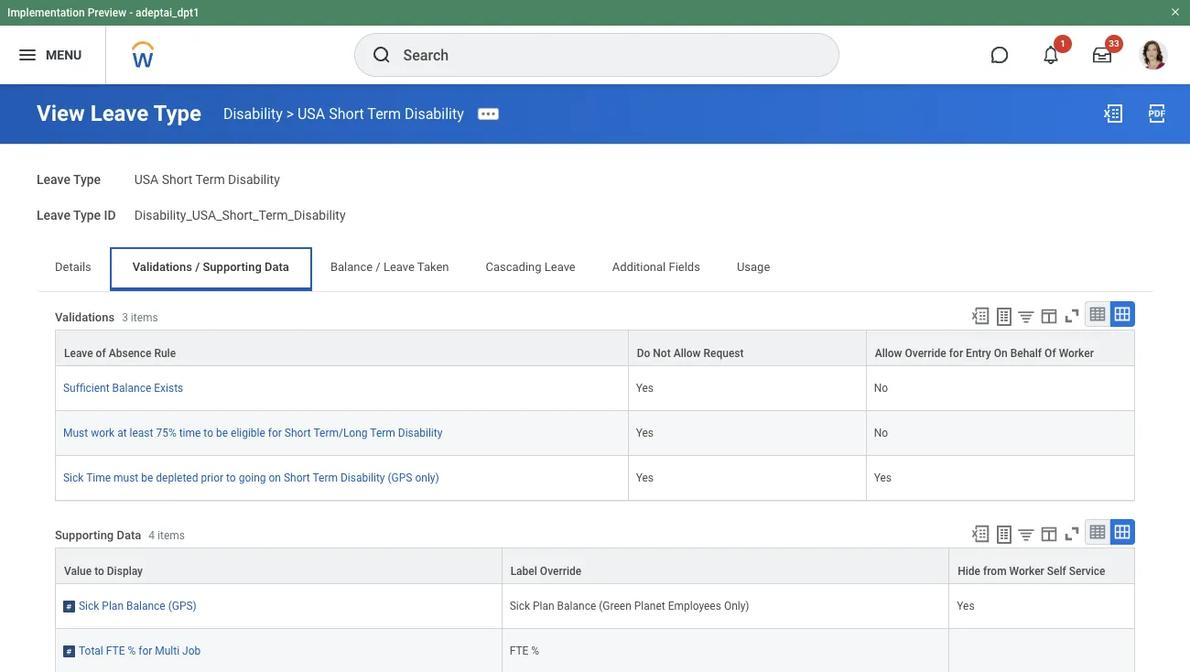 Task type: describe. For each thing, give the bounding box(es) containing it.
sufficient balance exists
[[63, 382, 183, 394]]

sick plan balance (gps) link
[[79, 596, 197, 612]]

0 vertical spatial be
[[216, 426, 228, 439]]

taken
[[418, 260, 449, 273]]

export to worksheets image
[[994, 524, 1016, 546]]

hide
[[958, 565, 981, 578]]

total fte % for multi job
[[79, 645, 201, 657]]

notifications large image
[[1042, 46, 1061, 64]]

leave right cascading
[[545, 260, 576, 273]]

sick time must be depleted prior to going on short term disability (gps only) link
[[63, 468, 439, 484]]

behalf
[[1011, 347, 1042, 360]]

usa short term disability
[[134, 172, 280, 187]]

items inside "validations 3 items"
[[131, 311, 158, 324]]

row containing value to display
[[55, 547, 1136, 584]]

click to view/edit grid preferences image for data
[[1040, 524, 1060, 544]]

leave type element
[[134, 161, 280, 188]]

plan for sick plan balance (green planet employees only)
[[533, 600, 555, 612]]

planet
[[635, 600, 666, 612]]

work
[[91, 426, 115, 439]]

click to view/edit grid preferences image for 3
[[1040, 305, 1060, 326]]

75%
[[156, 426, 177, 439]]

validations 3 items
[[55, 310, 158, 324]]

row containing leave of absence rule
[[55, 329, 1136, 366]]

label override button
[[503, 548, 949, 583]]

export to excel image for supporting data
[[971, 524, 991, 544]]

sick plan balance (green planet employees only)
[[510, 600, 750, 612]]

1 horizontal spatial data
[[265, 260, 289, 273]]

for inside allow override for entry on behalf of worker popup button
[[950, 347, 964, 360]]

0 vertical spatial type
[[153, 101, 201, 126]]

worker inside popup button
[[1059, 347, 1094, 360]]

plan for sick plan balance (gps)
[[102, 600, 124, 612]]

row containing must work at least 75% time to be eligible for short term/long term disability
[[55, 411, 1136, 456]]

eligible
[[231, 426, 266, 439]]

leave of absence rule
[[64, 347, 176, 360]]

on
[[269, 471, 281, 484]]

not
[[653, 347, 671, 360]]

table image
[[1089, 523, 1107, 541]]

id
[[104, 208, 116, 222]]

term/long
[[314, 426, 368, 439]]

on
[[994, 347, 1008, 360]]

do
[[637, 347, 651, 360]]

(green
[[599, 600, 632, 612]]

job
[[182, 645, 201, 657]]

yes for row containing must work at least 75% time to be eligible for short term/long term disability
[[636, 426, 654, 439]]

1 button
[[1031, 35, 1073, 75]]

expand table image for data
[[1114, 523, 1132, 541]]

of
[[96, 347, 106, 360]]

view leave type main content
[[0, 84, 1191, 672]]

value to display
[[64, 565, 143, 578]]

menu
[[46, 47, 82, 62]]

must work at least 75% time to be eligible for short term/long term disability
[[63, 426, 443, 439]]

going
[[239, 471, 266, 484]]

disability inside leave type element
[[228, 172, 280, 187]]

validations for validations 3 items
[[55, 310, 115, 324]]

select to filter grid data image
[[1017, 524, 1037, 544]]

no for row containing sufficient balance exists
[[874, 382, 889, 394]]

yes for row containing sufficient balance exists
[[636, 382, 654, 394]]

cascading leave
[[486, 260, 576, 273]]

usa inside leave type element
[[134, 172, 159, 187]]

hide from worker self service button
[[950, 548, 1135, 583]]

0 horizontal spatial data
[[117, 528, 141, 542]]

type for usa short term disability
[[73, 172, 101, 187]]

row containing sick time must be depleted prior to going on short term disability (gps only)
[[55, 456, 1136, 501]]

yes for row containing sick time must be depleted prior to going on short term disability (gps only)
[[636, 471, 654, 484]]

sick time must be depleted prior to going on short term disability (gps only)
[[63, 471, 439, 484]]

allow override for entry on behalf of worker button
[[867, 330, 1135, 365]]

prior
[[201, 471, 224, 484]]

/ for validations
[[195, 260, 200, 273]]

-
[[129, 6, 133, 19]]

view
[[37, 101, 85, 126]]

row containing sick plan balance (gps)
[[55, 584, 1136, 629]]

toolbar for data
[[963, 519, 1136, 547]]

table image
[[1089, 305, 1107, 323]]

33 button
[[1083, 35, 1124, 75]]

label override
[[511, 565, 582, 578]]

implementation
[[7, 6, 85, 19]]

leave inside popup button
[[64, 347, 93, 360]]

leave type id
[[37, 208, 116, 222]]

to inside value to display popup button
[[94, 565, 104, 578]]

cascading
[[486, 260, 542, 273]]

balance down absence
[[112, 382, 151, 394]]

must work at least 75% time to be eligible for short term/long term disability link
[[63, 423, 443, 439]]

from
[[984, 565, 1007, 578]]

only)
[[724, 600, 750, 612]]

33
[[1109, 38, 1120, 49]]

close environment banner image
[[1171, 6, 1182, 17]]

at
[[117, 426, 127, 439]]

toolbar for 3
[[963, 301, 1136, 329]]

>
[[286, 105, 294, 122]]

for inside must work at least 75% time to be eligible for short term/long term disability link
[[268, 426, 282, 439]]

employees
[[668, 600, 722, 612]]

usage
[[737, 260, 771, 273]]

Search Workday  search field
[[403, 35, 801, 75]]

short inside leave type element
[[162, 172, 193, 187]]

exists
[[154, 382, 183, 394]]

value to display button
[[56, 548, 502, 583]]

1 allow from the left
[[674, 347, 701, 360]]

request
[[704, 347, 744, 360]]

only)
[[415, 471, 439, 484]]

time
[[86, 471, 111, 484]]

row containing sufficient balance exists
[[55, 366, 1136, 411]]

additional fields
[[613, 260, 701, 273]]

justify image
[[16, 44, 38, 66]]

value to display image
[[63, 600, 75, 614]]

disability > usa short term disability
[[223, 105, 464, 122]]

rule
[[154, 347, 176, 360]]

short inside sick time must be depleted prior to going on short term disability (gps only) link
[[284, 471, 310, 484]]

time
[[179, 426, 201, 439]]

absence
[[109, 347, 152, 360]]



Task type: locate. For each thing, give the bounding box(es) containing it.
row
[[55, 329, 1136, 366], [55, 366, 1136, 411], [55, 411, 1136, 456], [55, 456, 1136, 501], [55, 547, 1136, 584], [55, 584, 1136, 629], [55, 629, 1136, 672]]

for right eligible
[[268, 426, 282, 439]]

1 vertical spatial export to excel image
[[971, 524, 991, 544]]

details
[[55, 260, 91, 273]]

short right >
[[329, 105, 364, 122]]

display
[[107, 565, 143, 578]]

worker right of
[[1059, 347, 1094, 360]]

row containing total fte % for multi job
[[55, 629, 1136, 672]]

export to excel image for view leave type
[[1103, 103, 1125, 125]]

override for label
[[540, 565, 582, 578]]

adeptai_dpt1
[[136, 6, 200, 19]]

1 vertical spatial worker
[[1010, 565, 1045, 578]]

1 vertical spatial fullscreen image
[[1063, 524, 1083, 544]]

items inside supporting data 4 items
[[158, 529, 185, 542]]

0 horizontal spatial allow
[[674, 347, 701, 360]]

fte
[[106, 645, 125, 657], [510, 645, 529, 657]]

term down the search image
[[368, 105, 401, 122]]

2 horizontal spatial to
[[226, 471, 236, 484]]

supporting
[[203, 260, 262, 273], [55, 528, 114, 542]]

data left 4
[[117, 528, 141, 542]]

usa down the 'view leave type'
[[134, 172, 159, 187]]

worker inside popup button
[[1010, 565, 1045, 578]]

service
[[1070, 565, 1106, 578]]

1 vertical spatial click to view/edit grid preferences image
[[1040, 524, 1060, 544]]

balance left (gps)
[[126, 600, 165, 612]]

type
[[153, 101, 201, 126], [73, 172, 101, 187], [73, 208, 101, 222]]

0 vertical spatial validations
[[133, 260, 192, 273]]

override inside allow override for entry on behalf of worker popup button
[[905, 347, 947, 360]]

export to excel image left view printable version (pdf) image
[[1103, 103, 1125, 125]]

cell
[[950, 629, 1136, 672]]

leave up 'leave type id'
[[37, 172, 70, 187]]

0 vertical spatial for
[[950, 347, 964, 360]]

items right 3 at the left of page
[[131, 311, 158, 324]]

1 plan from the left
[[102, 600, 124, 612]]

/ for balance
[[376, 260, 381, 273]]

override left entry
[[905, 347, 947, 360]]

1 horizontal spatial to
[[204, 426, 213, 439]]

value
[[64, 565, 92, 578]]

view leave type
[[37, 101, 201, 126]]

plan
[[102, 600, 124, 612], [533, 600, 555, 612]]

fields
[[669, 260, 701, 273]]

1 vertical spatial type
[[73, 172, 101, 187]]

0 vertical spatial no
[[874, 382, 889, 394]]

expand table image right table image
[[1114, 305, 1132, 323]]

export to excel image left export to worksheets image on the bottom right of the page
[[971, 524, 991, 544]]

3 row from the top
[[55, 411, 1136, 456]]

1 vertical spatial data
[[117, 528, 141, 542]]

1 / from the left
[[195, 260, 200, 273]]

2 vertical spatial type
[[73, 208, 101, 222]]

0 horizontal spatial validations
[[55, 310, 115, 324]]

leave down leave type
[[37, 208, 70, 222]]

total
[[79, 645, 103, 657]]

export to excel image
[[971, 305, 991, 326]]

validations / supporting data
[[133, 260, 289, 273]]

inbox large image
[[1094, 46, 1112, 64]]

1 vertical spatial override
[[540, 565, 582, 578]]

1 horizontal spatial /
[[376, 260, 381, 273]]

0 horizontal spatial plan
[[102, 600, 124, 612]]

0 horizontal spatial override
[[540, 565, 582, 578]]

allow right not
[[674, 347, 701, 360]]

1 vertical spatial items
[[158, 529, 185, 542]]

5 row from the top
[[55, 547, 1136, 584]]

0 horizontal spatial supporting
[[55, 528, 114, 542]]

1 vertical spatial supporting
[[55, 528, 114, 542]]

2 row from the top
[[55, 366, 1136, 411]]

toolbar up hide from worker self service popup button
[[963, 519, 1136, 547]]

0 horizontal spatial worker
[[1010, 565, 1045, 578]]

toolbar up of
[[963, 301, 1136, 329]]

disability_usa_short_term_disability
[[134, 208, 346, 222]]

to for time
[[204, 426, 213, 439]]

to right value in the left bottom of the page
[[94, 565, 104, 578]]

to inside sick time must be depleted prior to going on short term disability (gps only) link
[[226, 471, 236, 484]]

of
[[1045, 347, 1057, 360]]

term right term/long
[[370, 426, 396, 439]]

0 horizontal spatial for
[[138, 645, 152, 657]]

0 horizontal spatial be
[[141, 471, 153, 484]]

search image
[[371, 44, 392, 66]]

plan down value to display at the bottom left of the page
[[102, 600, 124, 612]]

2 no from the top
[[874, 426, 889, 439]]

sick for sick time must be depleted prior to going on short term disability (gps only)
[[63, 471, 84, 484]]

type left id
[[73, 208, 101, 222]]

1 horizontal spatial %
[[532, 645, 540, 657]]

value to display image
[[63, 645, 75, 659]]

must
[[63, 426, 88, 439]]

4 row from the top
[[55, 456, 1136, 501]]

no
[[874, 382, 889, 394], [874, 426, 889, 439]]

0 horizontal spatial usa
[[134, 172, 159, 187]]

override for allow
[[905, 347, 947, 360]]

items right 4
[[158, 529, 185, 542]]

1 vertical spatial toolbar
[[963, 519, 1136, 547]]

1 vertical spatial expand table image
[[1114, 523, 1132, 541]]

term
[[368, 105, 401, 122], [196, 172, 225, 187], [370, 426, 396, 439], [313, 471, 338, 484]]

for inside total fte % for multi job link
[[138, 645, 152, 657]]

validations
[[133, 260, 192, 273], [55, 310, 115, 324]]

term down term/long
[[313, 471, 338, 484]]

be right must
[[141, 471, 153, 484]]

depleted
[[156, 471, 198, 484]]

sick down label
[[510, 600, 530, 612]]

fullscreen image for 3
[[1063, 305, 1083, 326]]

1 horizontal spatial be
[[216, 426, 228, 439]]

0 vertical spatial to
[[204, 426, 213, 439]]

toolbar
[[963, 301, 1136, 329], [963, 519, 1136, 547]]

type up leave type element
[[153, 101, 201, 126]]

validations inside tab list
[[133, 260, 192, 273]]

least
[[130, 426, 153, 439]]

be left eligible
[[216, 426, 228, 439]]

disability > usa short term disability link
[[223, 105, 464, 122]]

0 vertical spatial click to view/edit grid preferences image
[[1040, 305, 1060, 326]]

0 vertical spatial data
[[265, 260, 289, 273]]

sick inside sick time must be depleted prior to going on short term disability (gps only) link
[[63, 471, 84, 484]]

override
[[905, 347, 947, 360], [540, 565, 582, 578]]

to right time
[[204, 426, 213, 439]]

entry
[[966, 347, 992, 360]]

1
[[1061, 38, 1066, 49]]

be
[[216, 426, 228, 439], [141, 471, 153, 484]]

0 horizontal spatial %
[[128, 645, 136, 657]]

click to view/edit grid preferences image
[[1040, 305, 1060, 326], [1040, 524, 1060, 544]]

allow left entry
[[875, 347, 903, 360]]

yes
[[636, 382, 654, 394], [636, 426, 654, 439], [636, 471, 654, 484], [874, 471, 892, 484], [957, 600, 975, 612]]

0 horizontal spatial export to excel image
[[971, 524, 991, 544]]

/ left taken
[[376, 260, 381, 273]]

% left multi
[[128, 645, 136, 657]]

1 fte from the left
[[106, 645, 125, 657]]

sick for sick plan balance (green planet employees only)
[[510, 600, 530, 612]]

validations for validations / supporting data
[[133, 260, 192, 273]]

expand table image for 3
[[1114, 305, 1132, 323]]

override inside label override popup button
[[540, 565, 582, 578]]

worker
[[1059, 347, 1094, 360], [1010, 565, 1045, 578]]

2 horizontal spatial for
[[950, 347, 964, 360]]

1 vertical spatial usa
[[134, 172, 159, 187]]

fte right total
[[106, 645, 125, 657]]

(gps)
[[168, 600, 197, 612]]

tab list
[[37, 247, 1154, 291]]

view printable version (pdf) image
[[1147, 103, 1169, 125]]

0 vertical spatial toolbar
[[963, 301, 1136, 329]]

do not allow request button
[[629, 330, 866, 365]]

short
[[329, 105, 364, 122], [162, 172, 193, 187], [285, 426, 311, 439], [284, 471, 310, 484]]

sufficient balance exists link
[[63, 378, 183, 394]]

expand table image
[[1114, 305, 1132, 323], [1114, 523, 1132, 541]]

tab list containing details
[[37, 247, 1154, 291]]

for
[[950, 347, 964, 360], [268, 426, 282, 439], [138, 645, 152, 657]]

usa right >
[[298, 105, 325, 122]]

validations up of
[[55, 310, 115, 324]]

data
[[265, 260, 289, 273], [117, 528, 141, 542]]

1 horizontal spatial usa
[[298, 105, 325, 122]]

leave of absence rule button
[[56, 330, 628, 365]]

supporting down the disability_usa_short_term_disability
[[203, 260, 262, 273]]

/ down the disability_usa_short_term_disability
[[195, 260, 200, 273]]

total fte % for multi job link
[[79, 641, 201, 657]]

leave left of
[[64, 347, 93, 360]]

profile logan mcneil image
[[1139, 40, 1169, 73]]

7 row from the top
[[55, 629, 1136, 672]]

2 / from the left
[[376, 260, 381, 273]]

2 fte from the left
[[510, 645, 529, 657]]

select to filter grid data image
[[1017, 306, 1037, 326]]

fte %
[[510, 645, 540, 657]]

tab list inside 'view leave type' main content
[[37, 247, 1154, 291]]

3
[[122, 311, 128, 324]]

balance left taken
[[331, 260, 373, 273]]

1 vertical spatial to
[[226, 471, 236, 484]]

2 allow from the left
[[875, 347, 903, 360]]

sick for sick plan balance (gps)
[[79, 600, 99, 612]]

(gps
[[388, 471, 413, 484]]

for left multi
[[138, 645, 152, 657]]

preview
[[88, 6, 127, 19]]

fullscreen image
[[1063, 305, 1083, 326], [1063, 524, 1083, 544]]

export to excel image
[[1103, 103, 1125, 125], [971, 524, 991, 544]]

cell inside 'view leave type' main content
[[950, 629, 1136, 672]]

sick left time
[[63, 471, 84, 484]]

to right prior
[[226, 471, 236, 484]]

supporting up value in the left bottom of the page
[[55, 528, 114, 542]]

2 vertical spatial to
[[94, 565, 104, 578]]

export to worksheets image
[[994, 305, 1016, 327]]

0 vertical spatial export to excel image
[[1103, 103, 1125, 125]]

balance left (green
[[557, 600, 597, 612]]

leave
[[90, 101, 149, 126], [37, 172, 70, 187], [37, 208, 70, 222], [384, 260, 415, 273], [545, 260, 576, 273], [64, 347, 93, 360]]

6 row from the top
[[55, 584, 1136, 629]]

4
[[149, 529, 155, 542]]

usa
[[298, 105, 325, 122], [134, 172, 159, 187]]

/
[[195, 260, 200, 273], [376, 260, 381, 273]]

0 horizontal spatial fte
[[106, 645, 125, 657]]

expand table image right table icon
[[1114, 523, 1132, 541]]

0 vertical spatial supporting
[[203, 260, 262, 273]]

0 vertical spatial items
[[131, 311, 158, 324]]

type for disability_usa_short_term_disability
[[73, 208, 101, 222]]

hide from worker self service
[[958, 565, 1106, 578]]

no for row containing must work at least 75% time to be eligible for short term/long term disability
[[874, 426, 889, 439]]

1 horizontal spatial fte
[[510, 645, 529, 657]]

leave type
[[37, 172, 101, 187]]

1 horizontal spatial validations
[[133, 260, 192, 273]]

1 horizontal spatial override
[[905, 347, 947, 360]]

1 row from the top
[[55, 329, 1136, 366]]

1 horizontal spatial supporting
[[203, 260, 262, 273]]

1 horizontal spatial for
[[268, 426, 282, 439]]

fullscreen image for data
[[1063, 524, 1083, 544]]

1 horizontal spatial export to excel image
[[1103, 103, 1125, 125]]

type up 'leave type id'
[[73, 172, 101, 187]]

to
[[204, 426, 213, 439], [226, 471, 236, 484], [94, 565, 104, 578]]

short inside must work at least 75% time to be eligible for short term/long term disability link
[[285, 426, 311, 439]]

click to view/edit grid preferences image right select to filter grid data icon
[[1040, 305, 1060, 326]]

1 horizontal spatial plan
[[533, 600, 555, 612]]

implementation preview -   adeptai_dpt1
[[7, 6, 200, 19]]

term inside leave type element
[[196, 172, 225, 187]]

1 vertical spatial for
[[268, 426, 282, 439]]

supporting data 4 items
[[55, 528, 185, 542]]

1 vertical spatial validations
[[55, 310, 115, 324]]

2 plan from the left
[[533, 600, 555, 612]]

menu button
[[0, 26, 106, 84]]

plan down label override
[[533, 600, 555, 612]]

0 vertical spatial fullscreen image
[[1063, 305, 1083, 326]]

0 vertical spatial expand table image
[[1114, 305, 1132, 323]]

multi
[[155, 645, 180, 657]]

fullscreen image left table image
[[1063, 305, 1083, 326]]

to inside must work at least 75% time to be eligible for short term/long term disability link
[[204, 426, 213, 439]]

short right on
[[284, 471, 310, 484]]

leave right view
[[90, 101, 149, 126]]

allow override for entry on behalf of worker
[[875, 347, 1094, 360]]

sick right value to display image
[[79, 600, 99, 612]]

sick inside sick plan balance (gps) link
[[79, 600, 99, 612]]

0 vertical spatial worker
[[1059, 347, 1094, 360]]

1 horizontal spatial allow
[[875, 347, 903, 360]]

% down label override
[[532, 645, 540, 657]]

0 horizontal spatial to
[[94, 565, 104, 578]]

sufficient
[[63, 382, 110, 394]]

validations up "validations 3 items"
[[133, 260, 192, 273]]

2 % from the left
[[532, 645, 540, 657]]

0 vertical spatial usa
[[298, 105, 325, 122]]

1 horizontal spatial worker
[[1059, 347, 1094, 360]]

1 vertical spatial be
[[141, 471, 153, 484]]

1 vertical spatial no
[[874, 426, 889, 439]]

1 % from the left
[[128, 645, 136, 657]]

worker left self
[[1010, 565, 1045, 578]]

balance / leave taken
[[331, 260, 449, 273]]

override right label
[[540, 565, 582, 578]]

fullscreen image left table icon
[[1063, 524, 1083, 544]]

2 vertical spatial for
[[138, 645, 152, 657]]

data down the disability_usa_short_term_disability
[[265, 260, 289, 273]]

self
[[1048, 565, 1067, 578]]

sick
[[63, 471, 84, 484], [79, 600, 99, 612], [510, 600, 530, 612]]

1 no from the top
[[874, 382, 889, 394]]

short left term/long
[[285, 426, 311, 439]]

short up the disability_usa_short_term_disability
[[162, 172, 193, 187]]

leave left taken
[[384, 260, 415, 273]]

click to view/edit grid preferences image right select to filter grid data image
[[1040, 524, 1060, 544]]

do not allow request
[[637, 347, 744, 360]]

additional
[[613, 260, 666, 273]]

for left entry
[[950, 347, 964, 360]]

label
[[511, 565, 538, 578]]

term up the disability_usa_short_term_disability
[[196, 172, 225, 187]]

0 vertical spatial override
[[905, 347, 947, 360]]

must
[[114, 471, 139, 484]]

sick plan balance (gps)
[[79, 600, 197, 612]]

0 horizontal spatial /
[[195, 260, 200, 273]]

menu banner
[[0, 0, 1191, 84]]

fte down label
[[510, 645, 529, 657]]

%
[[128, 645, 136, 657], [532, 645, 540, 657]]

to for prior
[[226, 471, 236, 484]]



Task type: vqa. For each thing, say whether or not it's contained in the screenshot.
Workday inside the POPUP BUTTON
no



